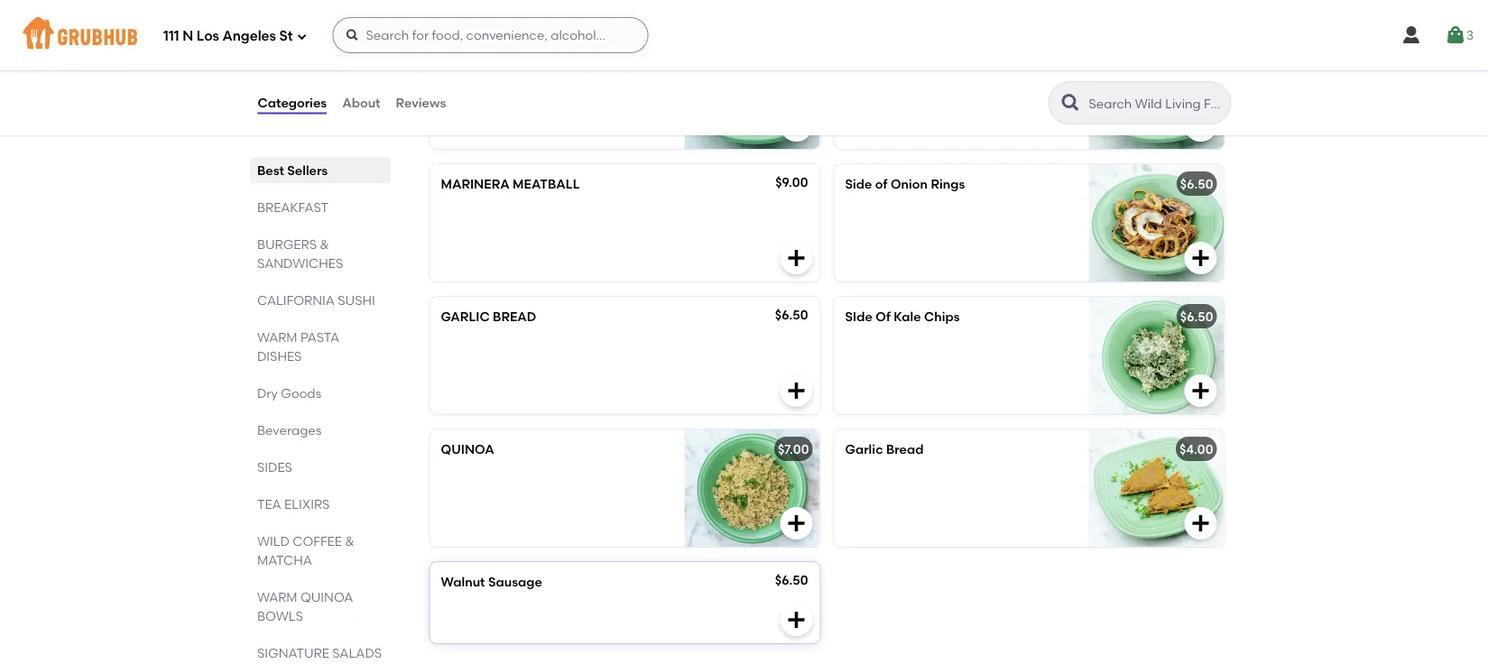 Task type: vqa. For each thing, say whether or not it's contained in the screenshot.
BREAD at the left
yes



Task type: locate. For each thing, give the bounding box(es) containing it.
"roasted"
[[441, 44, 514, 59]]

1 warm from the top
[[257, 330, 297, 345]]

warm inside warm quinoa bowls
[[257, 590, 297, 605]]

marinera meatball
[[441, 177, 580, 192]]

$9.00
[[776, 175, 809, 190]]

0 horizontal spatial &
[[319, 237, 329, 252]]

garlic bread
[[846, 442, 924, 458]]

salads
[[332, 646, 382, 661]]

bread
[[493, 310, 537, 325]]

side
[[846, 177, 873, 192]]

breakfast tab
[[257, 198, 383, 217]]

2 warm from the top
[[257, 590, 297, 605]]

dry
[[257, 386, 278, 401]]

&
[[319, 237, 329, 252], [345, 534, 354, 549]]

warm pasta dishes tab
[[257, 328, 383, 366]]

beverages
[[257, 423, 321, 438]]

sides
[[257, 460, 292, 475]]

side
[[846, 310, 873, 325]]

1 horizontal spatial quinoa
[[441, 442, 494, 458]]

svg image inside 3 button
[[1445, 24, 1467, 46]]

side of kale chips
[[846, 310, 960, 325]]

chips
[[924, 310, 960, 325]]

wild
[[257, 534, 289, 549]]

onion
[[891, 177, 928, 192]]

svg image for side of onion rings image
[[1190, 248, 1212, 269]]

& up sandwiches on the top left of page
[[319, 237, 329, 252]]

svg image for side of kale chips image
[[1190, 380, 1212, 402]]

burgers & sandwiches tab
[[257, 235, 383, 273]]

1 vertical spatial &
[[345, 534, 354, 549]]

svg image
[[1401, 24, 1423, 46], [1445, 24, 1467, 46], [786, 115, 808, 137], [1190, 248, 1212, 269], [1190, 380, 1212, 402], [786, 513, 808, 535], [1190, 513, 1212, 535]]

"roasted" vegetables
[[441, 44, 598, 59]]

111
[[163, 28, 179, 44]]

1 horizontal spatial &
[[345, 534, 354, 549]]

garlic bread
[[441, 310, 537, 325]]

& right coffee
[[345, 534, 354, 549]]

1 vertical spatial warm
[[257, 590, 297, 605]]

bowls
[[257, 609, 303, 624]]

3
[[1467, 27, 1474, 43]]

0 horizontal spatial quinoa
[[300, 590, 353, 605]]

0 vertical spatial warm
[[257, 330, 297, 345]]

main navigation navigation
[[0, 0, 1489, 70]]

search icon image
[[1060, 92, 1082, 114]]

0 vertical spatial &
[[319, 237, 329, 252]]

svg image
[[345, 28, 360, 42], [297, 31, 307, 42], [1190, 115, 1212, 137], [786, 248, 808, 269], [786, 380, 808, 402], [786, 610, 808, 631]]

1 vertical spatial quinoa
[[300, 590, 353, 605]]

warm
[[257, 330, 297, 345], [257, 590, 297, 605]]

vegetables
[[517, 44, 598, 59]]

quinoa image
[[685, 430, 820, 547]]

n
[[183, 28, 193, 44]]

3 button
[[1445, 19, 1474, 51]]

warm quinoa bowls
[[257, 590, 353, 624]]

sushi
[[337, 293, 375, 308]]

warm for warm quinoa bowls
[[257, 590, 297, 605]]

warm up dishes
[[257, 330, 297, 345]]

categories button
[[257, 70, 328, 135]]

& inside burgers & sandwiches
[[319, 237, 329, 252]]

categories
[[258, 95, 327, 110]]

$4.00
[[1180, 442, 1214, 458]]

bread
[[887, 442, 924, 458]]

elixirs
[[284, 497, 329, 512]]

warm pasta dishes
[[257, 330, 339, 364]]

sausage
[[488, 575, 542, 590]]

tea
[[257, 497, 281, 512]]

sandwiches
[[257, 256, 343, 271]]

svg image for "roasted" vegetables image
[[786, 115, 808, 137]]

rings
[[931, 177, 965, 192]]

warm inside "warm pasta dishes"
[[257, 330, 297, 345]]

goods
[[281, 386, 321, 401]]

svg image for garlic bread image
[[1190, 513, 1212, 535]]

burgers
[[257, 237, 316, 252]]

$6.50
[[1181, 177, 1214, 192], [775, 308, 809, 323], [1181, 310, 1214, 325], [775, 573, 809, 589]]

svg image for quinoa image
[[786, 513, 808, 535]]

111 n los angeles st
[[163, 28, 293, 44]]

warm up bowls
[[257, 590, 297, 605]]

"roasted" vegetables button
[[430, 32, 820, 149]]

quinoa
[[441, 442, 494, 458], [300, 590, 353, 605]]



Task type: describe. For each thing, give the bounding box(es) containing it.
side of kale chips image
[[1089, 297, 1225, 415]]

"roasted" vegetables image
[[685, 32, 820, 149]]

pasta
[[300, 330, 339, 345]]

dishes
[[257, 349, 301, 364]]

california
[[257, 293, 334, 308]]

dry goods
[[257, 386, 321, 401]]

warm quinoa bowls tab
[[257, 588, 383, 626]]

california sushi tab
[[257, 291, 383, 310]]

st
[[279, 28, 293, 44]]

garlic
[[441, 310, 490, 325]]

los
[[197, 28, 219, 44]]

best sellers
[[257, 163, 327, 178]]

reviews
[[396, 95, 446, 110]]

quinoa inside warm quinoa bowls
[[300, 590, 353, 605]]

wild coffee & matcha
[[257, 534, 354, 568]]

of
[[876, 310, 891, 325]]

coffee
[[292, 534, 342, 549]]

sellers
[[287, 163, 327, 178]]

walnut
[[441, 575, 485, 590]]

meatball
[[513, 177, 580, 192]]

of
[[876, 177, 888, 192]]

signature
[[257, 646, 329, 661]]

best
[[257, 163, 284, 178]]

california sushi
[[257, 293, 375, 308]]

breakfast
[[257, 200, 328, 215]]

sides tab
[[257, 458, 383, 477]]

tea elixirs
[[257, 497, 329, 512]]

wild coffee & matcha tab
[[257, 532, 383, 570]]

matcha
[[257, 553, 312, 568]]

dry goods tab
[[257, 384, 383, 403]]

garlic
[[846, 442, 884, 458]]

kale
[[894, 310, 921, 325]]

$7.00
[[778, 442, 809, 458]]

pow mein image
[[1089, 32, 1225, 149]]

0 vertical spatial quinoa
[[441, 442, 494, 458]]

& inside wild coffee & matcha
[[345, 534, 354, 549]]

burgers & sandwiches
[[257, 237, 343, 271]]

beverages tab
[[257, 421, 383, 440]]

marinera
[[441, 177, 510, 192]]

signature salads
[[257, 646, 382, 661]]

walnut sausage
[[441, 575, 542, 590]]

angeles
[[223, 28, 276, 44]]

warm for warm pasta dishes
[[257, 330, 297, 345]]

side of onion rings image
[[1089, 165, 1225, 282]]

best sellers tab
[[257, 161, 383, 180]]

about
[[342, 95, 381, 110]]

about button
[[341, 70, 382, 135]]

tea elixirs tab
[[257, 495, 383, 514]]

garlic bread image
[[1089, 430, 1225, 547]]

signature salads tab
[[257, 644, 383, 663]]

reviews button
[[395, 70, 447, 135]]

Search for food, convenience, alcohol... search field
[[333, 17, 649, 53]]

side of onion rings
[[846, 177, 965, 192]]

Search Wild Living Foods search field
[[1087, 95, 1226, 112]]



